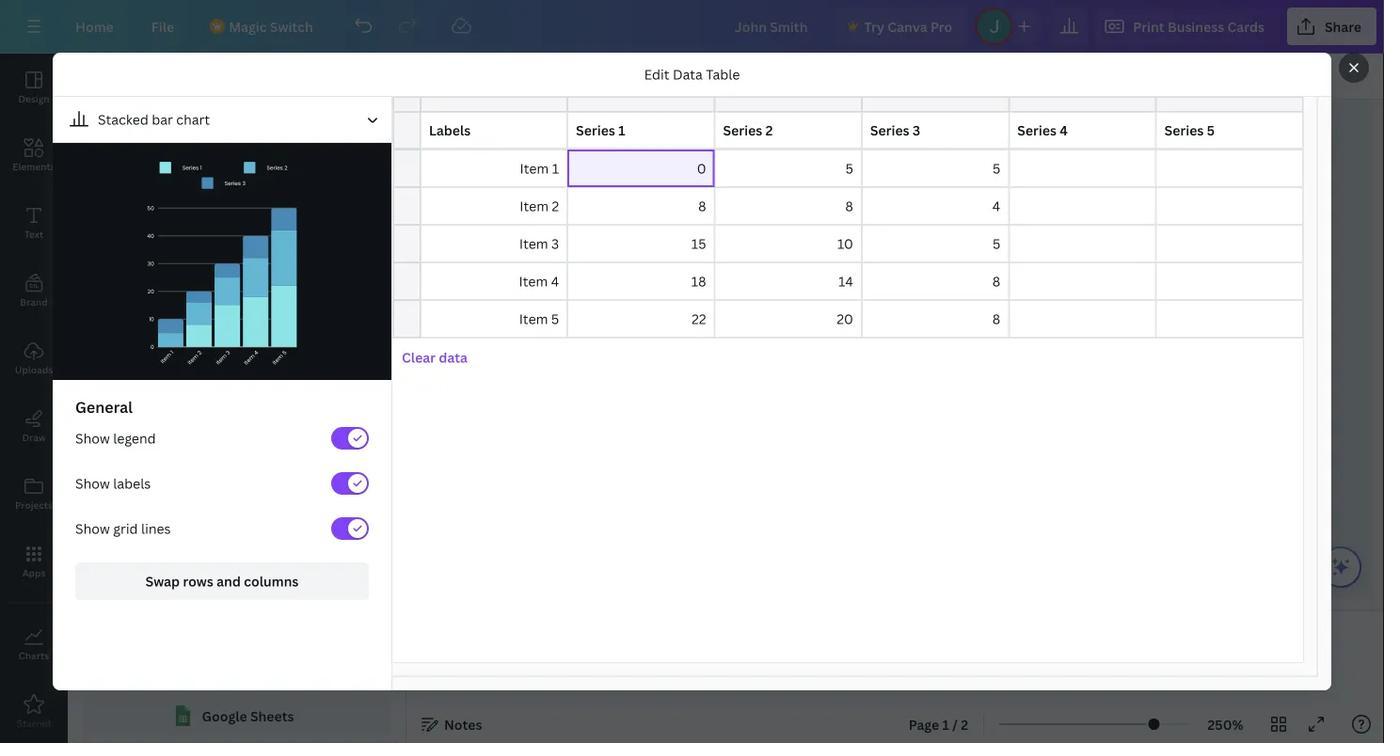 Task type: describe. For each thing, give the bounding box(es) containing it.
google
[[202, 707, 247, 725]]

brand
[[20, 295, 48, 308]]

your
[[584, 661, 592, 665]]

color group
[[471, 61, 561, 91]]

edit data table
[[644, 65, 740, 83]]

general
[[75, 397, 133, 417]]

text
[[24, 228, 43, 240]]

Page title text field
[[443, 668, 451, 687]]

charts
[[19, 649, 49, 662]]

upload csv
[[210, 662, 286, 680]]

columns
[[244, 573, 299, 590]]

magic
[[229, 17, 267, 35]]

show grid lines
[[75, 520, 171, 538]]

clear
[[402, 349, 436, 367]]

starred
[[17, 717, 51, 730]]

managing
[[960, 285, 1081, 316]]

data inside data button
[[139, 116, 169, 134]]

canva
[[888, 17, 927, 35]]

grid
[[113, 520, 138, 538]]

data for clear
[[439, 349, 468, 367]]

elements
[[12, 160, 55, 173]]

uploads
[[15, 363, 53, 376]]

john
[[943, 232, 1066, 293]]

your tagline
[[584, 661, 606, 665]]

text button
[[0, 189, 68, 257]]

swap rows and columns button
[[75, 563, 369, 600]]

sheets
[[250, 707, 294, 725]]

canva assistant image
[[1330, 556, 1352, 579]]

upload csv button
[[83, 652, 391, 690]]

upload
[[210, 662, 257, 680]]

/
[[953, 716, 958, 734]]

notes
[[444, 716, 482, 734]]

elements button
[[0, 121, 68, 189]]

page
[[909, 716, 939, 734]]

Design title text field
[[720, 8, 825, 45]]

clear data button
[[392, 339, 477, 376]]

swap rows and columns
[[146, 573, 299, 590]]

expand
[[190, 166, 238, 184]]

apps
[[22, 566, 46, 579]]

expand data table button
[[79, 156, 394, 194]]

swap
[[146, 573, 180, 590]]

data for expand
[[241, 166, 270, 184]]

john smith managing director
[[943, 232, 1211, 316]]

page 1 image
[[422, 627, 527, 687]]

pro
[[931, 17, 953, 35]]

notes button
[[414, 710, 490, 740]]

table
[[706, 65, 740, 83]]

data button
[[83, 107, 226, 143]]

csv
[[260, 662, 286, 680]]

magic switch button
[[197, 8, 328, 45]]

show labels
[[75, 475, 151, 493]]

google sheets button
[[83, 697, 391, 735]]

projects
[[15, 499, 53, 511]]

show for show legend
[[75, 430, 110, 447]]



Task type: vqa. For each thing, say whether or not it's contained in the screenshot.
GRADE 12 link
no



Task type: locate. For each thing, give the bounding box(es) containing it.
stacked
[[98, 111, 149, 128]]

data inside button
[[241, 166, 270, 184]]

brand button
[[0, 257, 68, 325]]

1
[[942, 716, 949, 734]]

data inside button
[[439, 349, 468, 367]]

data left table
[[241, 166, 270, 184]]

data
[[673, 65, 703, 83], [139, 116, 169, 134]]

draw button
[[0, 392, 68, 460]]

legend
[[113, 430, 156, 447]]

and
[[217, 573, 241, 590]]

edit
[[644, 65, 670, 83]]

projects button
[[0, 460, 68, 528]]

charts button
[[0, 611, 68, 678]]

google sheets
[[202, 707, 294, 725]]

0 vertical spatial show
[[75, 430, 110, 447]]

main menu bar
[[0, 0, 1384, 54]]

show for show labels
[[75, 475, 110, 493]]

show legend
[[75, 430, 156, 447]]

try
[[864, 17, 885, 35]]

2
[[961, 716, 968, 734]]

page 1 / 2 button
[[901, 710, 976, 740]]

1 vertical spatial show
[[75, 475, 110, 493]]

data right clear
[[439, 349, 468, 367]]

1 horizontal spatial data
[[673, 65, 703, 83]]

switch
[[270, 17, 313, 35]]

2 vertical spatial show
[[75, 520, 110, 538]]

0 vertical spatial data
[[241, 166, 270, 184]]

0 horizontal spatial data
[[139, 116, 169, 134]]

show left labels
[[75, 475, 110, 493]]

Select chart type button
[[60, 104, 384, 135]]

data
[[241, 166, 270, 184], [439, 349, 468, 367]]

bar
[[152, 111, 173, 128]]

starred button
[[0, 678, 68, 743]]

uploads button
[[0, 325, 68, 392]]

show for show grid lines
[[75, 520, 110, 538]]

home link
[[60, 8, 129, 45]]

clear data
[[402, 349, 468, 367]]

1 vertical spatial data
[[139, 116, 169, 134]]

director
[[1087, 285, 1194, 316]]

1 vertical spatial data
[[439, 349, 468, 367]]

draw
[[22, 431, 46, 444]]

rows
[[183, 573, 213, 590]]

tagline
[[593, 661, 606, 665]]

stacked bar chart
[[98, 111, 210, 128]]

page 1 / 2
[[909, 716, 968, 734]]

show down general
[[75, 430, 110, 447]]

show left grid
[[75, 520, 110, 538]]

show
[[75, 430, 110, 447], [75, 475, 110, 493], [75, 520, 110, 538]]

apps button
[[0, 528, 68, 596]]

data left chart
[[139, 116, 169, 134]]

data right edit
[[673, 65, 703, 83]]

magic switch
[[229, 17, 313, 35]]

home
[[75, 17, 114, 35]]

Edit value text field
[[568, 112, 715, 150], [1156, 150, 1303, 187], [715, 187, 862, 225], [1009, 187, 1156, 225], [1156, 187, 1303, 225], [84, 220, 167, 258], [249, 220, 332, 258], [332, 220, 415, 258], [420, 225, 568, 263], [715, 225, 862, 263], [1009, 225, 1156, 263], [1156, 225, 1303, 263], [332, 258, 415, 295], [420, 263, 568, 300], [715, 263, 862, 300], [1009, 263, 1156, 300], [1156, 263, 1303, 300], [84, 295, 167, 333], [167, 295, 249, 333], [332, 295, 415, 333], [862, 300, 1009, 338], [249, 333, 332, 371], [84, 371, 167, 408], [332, 371, 415, 408], [167, 408, 249, 446]]

expand data table
[[190, 166, 306, 184]]

design button
[[0, 54, 68, 121]]

try canva pro button
[[832, 8, 968, 45]]

labels
[[113, 475, 151, 493]]

0 vertical spatial data
[[673, 65, 703, 83]]

smith
[[1075, 232, 1211, 293]]

chart
[[176, 111, 210, 128]]

lines
[[141, 520, 171, 538]]

Edit value text field
[[420, 112, 568, 150], [715, 112, 862, 150], [862, 112, 1009, 150], [1009, 112, 1156, 150], [1156, 112, 1303, 150], [420, 150, 568, 187], [568, 150, 715, 187], [715, 150, 862, 187], [862, 150, 1009, 187], [1009, 150, 1156, 187], [420, 187, 568, 225], [568, 187, 715, 225], [862, 187, 1009, 225], [167, 220, 249, 258], [568, 225, 715, 263], [862, 225, 1009, 263], [84, 258, 167, 295], [167, 258, 249, 295], [249, 258, 332, 295], [568, 263, 715, 300], [862, 263, 1009, 300], [249, 295, 332, 333], [420, 300, 568, 338], [568, 300, 715, 338], [715, 300, 862, 338], [1009, 300, 1156, 338], [1156, 300, 1303, 338], [84, 333, 167, 371], [167, 333, 249, 371], [332, 333, 415, 371], [167, 371, 249, 408], [249, 371, 332, 408], [84, 408, 167, 446], [249, 408, 332, 446], [332, 408, 415, 446]]

3 show from the top
[[75, 520, 110, 538]]

2 show from the top
[[75, 475, 110, 493]]

side panel tab list
[[0, 54, 68, 743]]

table
[[273, 166, 306, 184]]

0 horizontal spatial data
[[241, 166, 270, 184]]

1 show from the top
[[75, 430, 110, 447]]

www.reallygreatsite.com
[[575, 679, 615, 683]]

design
[[18, 92, 49, 105]]

1 horizontal spatial data
[[439, 349, 468, 367]]

try canva pro
[[864, 17, 953, 35]]



